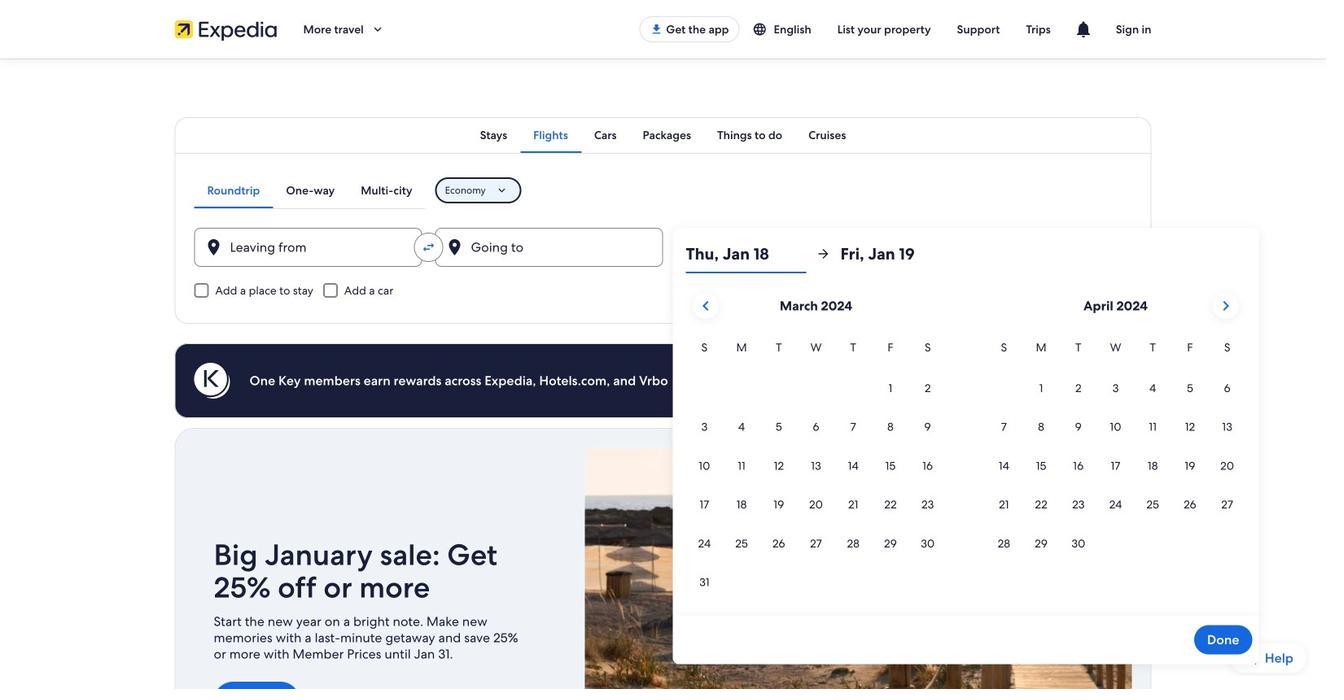Task type: locate. For each thing, give the bounding box(es) containing it.
main content
[[0, 59, 1327, 690]]

tab list
[[175, 117, 1152, 153], [194, 173, 426, 209]]

directional image
[[817, 247, 831, 261]]

next month image
[[1217, 296, 1236, 316]]

small image
[[753, 22, 774, 37]]

march 2024 element
[[686, 339, 947, 603]]

0 vertical spatial tab list
[[175, 117, 1152, 153]]

application
[[686, 287, 1247, 603]]

communication center icon image
[[1074, 20, 1094, 39]]



Task type: vqa. For each thing, say whether or not it's contained in the screenshot.
Previous month Icon
yes



Task type: describe. For each thing, give the bounding box(es) containing it.
more travel image
[[370, 22, 385, 37]]

1 vertical spatial tab list
[[194, 173, 426, 209]]

download the app button image
[[650, 23, 663, 36]]

swap origin and destination values image
[[422, 240, 436, 255]]

expedia logo image
[[175, 18, 277, 41]]

april 2024 element
[[986, 339, 1247, 564]]

previous month image
[[696, 296, 716, 316]]



